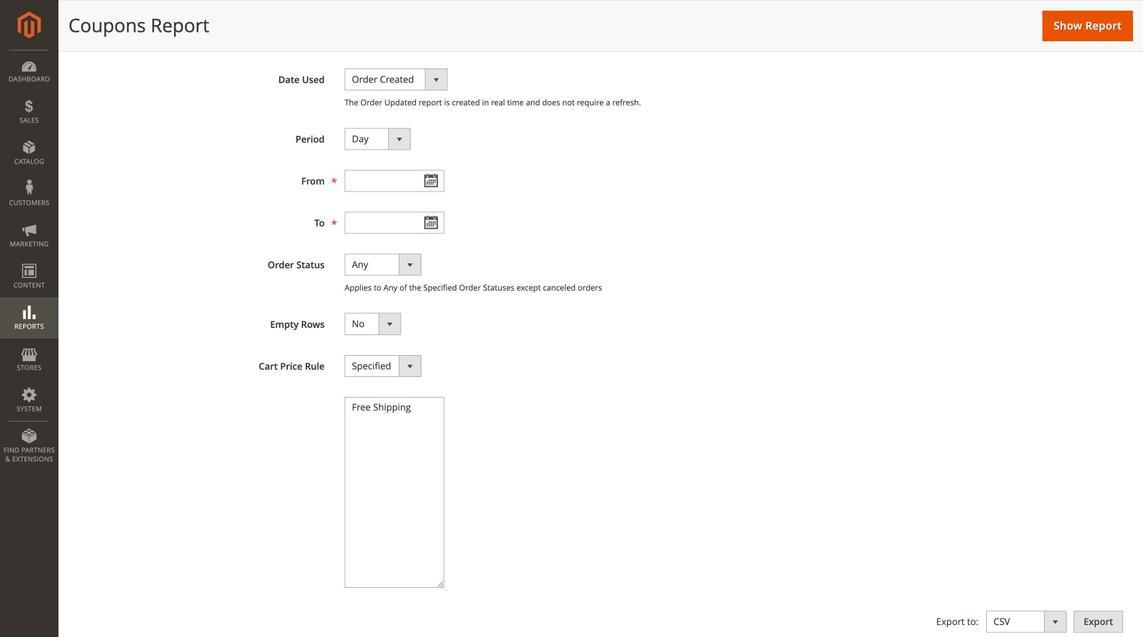 Task type: describe. For each thing, give the bounding box(es) containing it.
magento admin panel image
[[18, 11, 41, 39]]



Task type: locate. For each thing, give the bounding box(es) containing it.
None text field
[[345, 170, 445, 192], [345, 212, 445, 234], [345, 170, 445, 192], [345, 212, 445, 234]]

menu bar
[[0, 50, 59, 470]]



